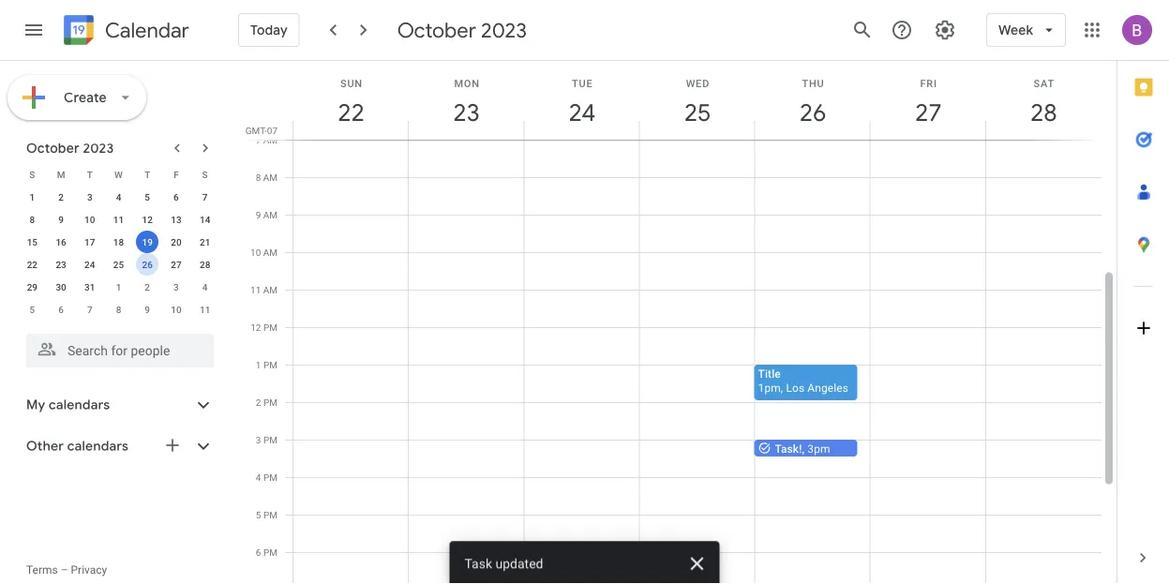 Task type: locate. For each thing, give the bounding box(es) containing it.
1 vertical spatial 4
[[202, 281, 208, 293]]

row containing 29
[[18, 276, 219, 298]]

26 down thu
[[799, 97, 825, 128]]

0 vertical spatial 25
[[683, 97, 710, 128]]

am up 8 am
[[263, 134, 278, 145]]

0 vertical spatial 11
[[113, 214, 124, 225]]

1 horizontal spatial t
[[145, 169, 150, 180]]

1 am from the top
[[263, 134, 278, 145]]

0 vertical spatial 4
[[116, 191, 121, 203]]

2 am from the top
[[263, 172, 278, 183]]

2 down 26 element
[[145, 281, 150, 293]]

26 cell
[[133, 253, 162, 276]]

2 vertical spatial 8
[[116, 304, 121, 315]]

24 element
[[79, 253, 101, 276]]

5 up 6 pm
[[256, 509, 261, 521]]

title
[[758, 367, 781, 380]]

s left m
[[29, 169, 35, 180]]

2 vertical spatial 11
[[200, 304, 210, 315]]

0 horizontal spatial 7
[[87, 304, 92, 315]]

1 horizontal spatial ,
[[802, 442, 805, 455]]

3 am from the top
[[263, 209, 278, 220]]

0 horizontal spatial 23
[[56, 259, 66, 270]]

2 horizontal spatial 4
[[256, 472, 261, 483]]

grid
[[240, 61, 1117, 584]]

1 pm
[[256, 359, 278, 370]]

22 down sun
[[337, 97, 363, 128]]

6
[[174, 191, 179, 203], [58, 304, 64, 315], [256, 547, 261, 558]]

4
[[116, 191, 121, 203], [202, 281, 208, 293], [256, 472, 261, 483]]

am for 8 am
[[263, 172, 278, 183]]

3 pm
[[256, 434, 278, 445]]

None search field
[[0, 326, 233, 368]]

1 vertical spatial calendars
[[67, 438, 129, 455]]

thu
[[802, 77, 825, 89]]

november 1 element
[[107, 276, 130, 298]]

28 element
[[194, 253, 216, 276]]

1 row from the top
[[18, 163, 219, 186]]

1 horizontal spatial 2
[[145, 281, 150, 293]]

4 up 11 element
[[116, 191, 121, 203]]

25 down 18
[[113, 259, 124, 270]]

4 for november 4 element
[[202, 281, 208, 293]]

1 vertical spatial 8
[[30, 214, 35, 225]]

25 inside 25 element
[[113, 259, 124, 270]]

0 vertical spatial october
[[397, 17, 476, 43]]

0 vertical spatial calendars
[[49, 397, 110, 414]]

0 horizontal spatial 8
[[30, 214, 35, 225]]

pm up 5 pm
[[263, 472, 278, 483]]

2 pm from the top
[[263, 359, 278, 370]]

1 vertical spatial 10
[[250, 247, 261, 258]]

0 horizontal spatial 10
[[84, 214, 95, 225]]

0 vertical spatial 3
[[87, 191, 92, 203]]

27 link
[[907, 91, 950, 134]]

15 element
[[21, 231, 43, 253]]

0 horizontal spatial 2
[[58, 191, 64, 203]]

terms
[[26, 564, 58, 577]]

, left 3pm
[[802, 442, 805, 455]]

1 horizontal spatial 22
[[337, 97, 363, 128]]

12 pm
[[251, 322, 278, 333]]

3 row from the top
[[18, 208, 219, 231]]

pm down 2 pm
[[263, 434, 278, 445]]

calendars
[[49, 397, 110, 414], [67, 438, 129, 455]]

am down 8 am
[[263, 209, 278, 220]]

3 for november 3 element
[[174, 281, 179, 293]]

9
[[256, 209, 261, 220], [58, 214, 64, 225], [145, 304, 150, 315]]

3 up 4 pm
[[256, 434, 261, 445]]

2 row from the top
[[18, 186, 219, 208]]

0 vertical spatial 22
[[337, 97, 363, 128]]

26
[[799, 97, 825, 128], [142, 259, 153, 270]]

2023
[[481, 17, 527, 43], [83, 140, 114, 157]]

0 vertical spatial 23
[[452, 97, 479, 128]]

12 inside row
[[142, 214, 153, 225]]

2 down m
[[58, 191, 64, 203]]

0 horizontal spatial 3
[[87, 191, 92, 203]]

1 horizontal spatial 9
[[145, 304, 150, 315]]

1 horizontal spatial 26
[[799, 97, 825, 128]]

10 inside 10 "element"
[[84, 214, 95, 225]]

27
[[914, 97, 941, 128], [171, 259, 182, 270]]

1 vertical spatial october 2023
[[26, 140, 114, 157]]

24 column header
[[524, 61, 640, 140]]

0 horizontal spatial 2023
[[83, 140, 114, 157]]

tab list
[[1118, 61, 1170, 532]]

7 for 7 am
[[256, 134, 261, 145]]

5 pm
[[256, 509, 278, 521]]

1 vertical spatial 5
[[30, 304, 35, 315]]

20
[[171, 236, 182, 248]]

1 horizontal spatial 5
[[145, 191, 150, 203]]

7 row from the top
[[18, 298, 219, 321]]

5 for november 5 element
[[30, 304, 35, 315]]

my
[[26, 397, 45, 414]]

0 vertical spatial 28
[[1030, 97, 1056, 128]]

settings menu image
[[934, 19, 957, 41]]

7 up 14 element
[[202, 191, 208, 203]]

pm up 3 pm
[[263, 397, 278, 408]]

row containing s
[[18, 163, 219, 186]]

,
[[781, 381, 783, 394], [802, 442, 805, 455]]

27 inside column header
[[914, 97, 941, 128]]

8
[[256, 172, 261, 183], [30, 214, 35, 225], [116, 304, 121, 315]]

2 horizontal spatial 11
[[250, 284, 261, 295]]

am
[[263, 134, 278, 145], [263, 172, 278, 183], [263, 209, 278, 220], [263, 247, 278, 258], [263, 284, 278, 295]]

24 link
[[561, 91, 604, 134]]

26 link
[[792, 91, 835, 134]]

6 row from the top
[[18, 276, 219, 298]]

0 horizontal spatial 1
[[30, 191, 35, 203]]

m
[[57, 169, 65, 180]]

10 for november 10 element
[[171, 304, 182, 315]]

am up 12 pm
[[263, 284, 278, 295]]

2023 down create
[[83, 140, 114, 157]]

0 vertical spatial 10
[[84, 214, 95, 225]]

2 vertical spatial 4
[[256, 472, 261, 483]]

1
[[30, 191, 35, 203], [116, 281, 121, 293], [256, 359, 261, 370]]

2023 up 23 column header
[[481, 17, 527, 43]]

0 horizontal spatial 27
[[171, 259, 182, 270]]

17 element
[[79, 231, 101, 253]]

0 horizontal spatial s
[[29, 169, 35, 180]]

4 pm from the top
[[263, 434, 278, 445]]

main drawer image
[[23, 19, 45, 41]]

25 inside 'wed 25'
[[683, 97, 710, 128]]

6 down 30 element
[[58, 304, 64, 315]]

1 horizontal spatial 1
[[116, 281, 121, 293]]

mon
[[454, 77, 480, 89]]

1 horizontal spatial 25
[[683, 97, 710, 128]]

pm for 5 pm
[[263, 509, 278, 521]]

0 vertical spatial 12
[[142, 214, 153, 225]]

4 down 3 pm
[[256, 472, 261, 483]]

s right f
[[202, 169, 208, 180]]

am for 9 am
[[263, 209, 278, 220]]

calendars up the other calendars
[[49, 397, 110, 414]]

november 10 element
[[165, 298, 187, 321]]

9 up 10 am on the top
[[256, 209, 261, 220]]

7 inside grid
[[256, 134, 261, 145]]

8 down november 1 element
[[116, 304, 121, 315]]

8 down '7 am'
[[256, 172, 261, 183]]

pm for 1 pm
[[263, 359, 278, 370]]

1 down 12 pm
[[256, 359, 261, 370]]

10 up 11 am
[[250, 247, 261, 258]]

26 down 19
[[142, 259, 153, 270]]

22
[[337, 97, 363, 128], [27, 259, 38, 270]]

1 horizontal spatial october 2023
[[397, 17, 527, 43]]

27 down fri on the right top of the page
[[914, 97, 941, 128]]

7 down 31 element
[[87, 304, 92, 315]]

8 for november 8 element
[[116, 304, 121, 315]]

1 vertical spatial 12
[[251, 322, 261, 333]]

14
[[200, 214, 210, 225]]

22 inside column header
[[337, 97, 363, 128]]

5 row from the top
[[18, 253, 219, 276]]

am down '7 am'
[[263, 172, 278, 183]]

november 7 element
[[79, 298, 101, 321]]

t left w
[[87, 169, 93, 180]]

5 am from the top
[[263, 284, 278, 295]]

27 down 20
[[171, 259, 182, 270]]

october 2023 up mon
[[397, 17, 527, 43]]

tue
[[572, 77, 593, 89]]

october 2023 up m
[[26, 140, 114, 157]]

10 for 10 "element"
[[84, 214, 95, 225]]

2 horizontal spatial 6
[[256, 547, 261, 558]]

5 up 12 element
[[145, 191, 150, 203]]

24 down tue
[[568, 97, 594, 128]]

0 horizontal spatial 24
[[84, 259, 95, 270]]

6 for "november 6" element
[[58, 304, 64, 315]]

2 pm
[[256, 397, 278, 408]]

0 vertical spatial 7
[[256, 134, 261, 145]]

calendar element
[[60, 11, 189, 53]]

0 horizontal spatial 5
[[30, 304, 35, 315]]

12 element
[[136, 208, 159, 231]]

16 element
[[50, 231, 72, 253]]

row containing 22
[[18, 253, 219, 276]]

3 up 10 "element"
[[87, 191, 92, 203]]

6 up 13 element
[[174, 191, 179, 203]]

28
[[1030, 97, 1056, 128], [200, 259, 210, 270]]

2 vertical spatial 3
[[256, 434, 261, 445]]

2 horizontal spatial 5
[[256, 509, 261, 521]]

2 horizontal spatial 9
[[256, 209, 261, 220]]

2 horizontal spatial 1
[[256, 359, 261, 370]]

october up mon
[[397, 17, 476, 43]]

13
[[171, 214, 182, 225]]

pm for 12 pm
[[263, 322, 278, 333]]

privacy
[[71, 564, 107, 577]]

1 horizontal spatial 27
[[914, 97, 941, 128]]

0 vertical spatial 26
[[799, 97, 825, 128]]

2 s from the left
[[202, 169, 208, 180]]

1 horizontal spatial 8
[[116, 304, 121, 315]]

1 horizontal spatial 2023
[[481, 17, 527, 43]]

12
[[142, 214, 153, 225], [251, 322, 261, 333]]

6 for 6 pm
[[256, 547, 261, 558]]

28 column header
[[986, 61, 1102, 140]]

0 vertical spatial 8
[[256, 172, 261, 183]]

2 inside november 2 "element"
[[145, 281, 150, 293]]

0 horizontal spatial 6
[[58, 304, 64, 315]]

8 up 15 element at the left top of the page
[[30, 214, 35, 225]]

angeles
[[808, 381, 849, 394]]

6 down 5 pm
[[256, 547, 261, 558]]

mon 23
[[452, 77, 480, 128]]

2 horizontal spatial 7
[[256, 134, 261, 145]]

2 vertical spatial 6
[[256, 547, 261, 558]]

9 down november 2 "element"
[[145, 304, 150, 315]]

1 vertical spatial 3
[[174, 281, 179, 293]]

1 horizontal spatial 3
[[174, 281, 179, 293]]

october
[[397, 17, 476, 43], [26, 140, 80, 157]]

0 vertical spatial 2
[[58, 191, 64, 203]]

9 for 9 am
[[256, 209, 261, 220]]

am down 9 am
[[263, 247, 278, 258]]

other calendars button
[[4, 431, 233, 461]]

26 element
[[136, 253, 159, 276]]

10 inside november 10 element
[[171, 304, 182, 315]]

pm for 6 pm
[[263, 547, 278, 558]]

1 vertical spatial 24
[[84, 259, 95, 270]]

w
[[115, 169, 123, 180]]

11 am
[[250, 284, 278, 295]]

25 down wed
[[683, 97, 710, 128]]

create
[[64, 89, 107, 106]]

2 t from the left
[[145, 169, 150, 180]]

10 up 17
[[84, 214, 95, 225]]

22 down 15
[[27, 259, 38, 270]]

0 vertical spatial ,
[[781, 381, 783, 394]]

october up m
[[26, 140, 80, 157]]

23
[[452, 97, 479, 128], [56, 259, 66, 270]]

2 horizontal spatial 2
[[256, 397, 261, 408]]

24 down 17
[[84, 259, 95, 270]]

1 pm from the top
[[263, 322, 278, 333]]

11 element
[[107, 208, 130, 231]]

7
[[256, 134, 261, 145], [202, 191, 208, 203], [87, 304, 92, 315]]

Search for people text field
[[38, 334, 203, 368]]

12 up 19
[[142, 214, 153, 225]]

november 5 element
[[21, 298, 43, 321]]

0 vertical spatial 1
[[30, 191, 35, 203]]

4 row from the top
[[18, 231, 219, 253]]

week
[[999, 22, 1034, 38]]

07
[[267, 125, 278, 136]]

7 left 07
[[256, 134, 261, 145]]

9 up 16 element
[[58, 214, 64, 225]]

2 vertical spatial 5
[[256, 509, 261, 521]]

, left los
[[781, 381, 783, 394]]

create button
[[8, 75, 146, 120]]

1 horizontal spatial 28
[[1030, 97, 1056, 128]]

1 vertical spatial ,
[[802, 442, 805, 455]]

10 down november 3 element
[[171, 304, 182, 315]]

2 horizontal spatial 10
[[250, 247, 261, 258]]

4 down 28 element
[[202, 281, 208, 293]]

calendar heading
[[101, 17, 189, 44]]

row group
[[18, 186, 219, 321]]

1 vertical spatial 22
[[27, 259, 38, 270]]

6 pm from the top
[[263, 509, 278, 521]]

10
[[84, 214, 95, 225], [250, 247, 261, 258], [171, 304, 182, 315]]

3 down 27 element
[[174, 281, 179, 293]]

1 down 25 element
[[116, 281, 121, 293]]

calendars down my calendars dropdown button
[[67, 438, 129, 455]]

pm down 5 pm
[[263, 547, 278, 558]]

add other calendars image
[[163, 436, 182, 455]]

1 horizontal spatial 11
[[200, 304, 210, 315]]

2 down 1 pm
[[256, 397, 261, 408]]

3pm
[[808, 442, 831, 455]]

1 vertical spatial 6
[[58, 304, 64, 315]]

today
[[250, 22, 288, 38]]

25
[[683, 97, 710, 128], [113, 259, 124, 270]]

3 pm from the top
[[263, 397, 278, 408]]

2
[[58, 191, 64, 203], [145, 281, 150, 293], [256, 397, 261, 408]]

am for 7 am
[[263, 134, 278, 145]]

28 down sat
[[1030, 97, 1056, 128]]

s
[[29, 169, 35, 180], [202, 169, 208, 180]]

pm up 2 pm
[[263, 359, 278, 370]]

2 horizontal spatial 8
[[256, 172, 261, 183]]

22 column header
[[293, 61, 409, 140]]

november 9 element
[[136, 298, 159, 321]]

other calendars
[[26, 438, 129, 455]]

1 horizontal spatial s
[[202, 169, 208, 180]]

t left f
[[145, 169, 150, 180]]

my calendars button
[[4, 390, 233, 420]]

pm up 6 pm
[[263, 509, 278, 521]]

31
[[84, 281, 95, 293]]

row containing 1
[[18, 186, 219, 208]]

1 horizontal spatial 23
[[452, 97, 479, 128]]

23 link
[[445, 91, 488, 134]]

11 up 18
[[113, 214, 124, 225]]

november 2 element
[[136, 276, 159, 298]]

11 down 10 am on the top
[[250, 284, 261, 295]]

1 vertical spatial 23
[[56, 259, 66, 270]]

12 down 11 am
[[251, 322, 261, 333]]

30
[[56, 281, 66, 293]]

1 horizontal spatial 24
[[568, 97, 594, 128]]

7 am
[[256, 134, 278, 145]]

1 horizontal spatial 10
[[171, 304, 182, 315]]

12 inside grid
[[251, 322, 261, 333]]

2 vertical spatial 7
[[87, 304, 92, 315]]

11
[[113, 214, 124, 225], [250, 284, 261, 295], [200, 304, 210, 315]]

27 element
[[165, 253, 187, 276]]

wed 25
[[683, 77, 710, 128]]

23 down mon
[[452, 97, 479, 128]]

28 inside column header
[[1030, 97, 1056, 128]]

2 vertical spatial 10
[[171, 304, 182, 315]]

4 am from the top
[[263, 247, 278, 258]]

task! , 3pm
[[775, 442, 831, 455]]

4 inside grid
[[256, 472, 261, 483]]

19
[[142, 236, 153, 248]]

5 pm from the top
[[263, 472, 278, 483]]

2 horizontal spatial 3
[[256, 434, 261, 445]]

8 am
[[256, 172, 278, 183]]

7 pm from the top
[[263, 547, 278, 558]]

row
[[18, 163, 219, 186], [18, 186, 219, 208], [18, 208, 219, 231], [18, 231, 219, 253], [18, 253, 219, 276], [18, 276, 219, 298], [18, 298, 219, 321]]

0 horizontal spatial 28
[[200, 259, 210, 270]]

28 inside row
[[200, 259, 210, 270]]

1 up 15 element at the left top of the page
[[30, 191, 35, 203]]

2 vertical spatial 2
[[256, 397, 261, 408]]

11 down november 4 element
[[200, 304, 210, 315]]

0 horizontal spatial 25
[[113, 259, 124, 270]]

1 horizontal spatial 7
[[202, 191, 208, 203]]

october 2023
[[397, 17, 527, 43], [26, 140, 114, 157]]

pm up 1 pm
[[263, 322, 278, 333]]

23 up 30
[[56, 259, 66, 270]]

5
[[145, 191, 150, 203], [30, 304, 35, 315], [256, 509, 261, 521]]

5 down 29 element
[[30, 304, 35, 315]]

gmt-
[[246, 125, 267, 136]]

0 horizontal spatial t
[[87, 169, 93, 180]]

0 vertical spatial 2023
[[481, 17, 527, 43]]

1 vertical spatial 26
[[142, 259, 153, 270]]

28 down 21
[[200, 259, 210, 270]]

24
[[568, 97, 594, 128], [84, 259, 95, 270]]

5 inside grid
[[256, 509, 261, 521]]

1 horizontal spatial 6
[[174, 191, 179, 203]]

1 vertical spatial 27
[[171, 259, 182, 270]]

0 horizontal spatial october 2023
[[26, 140, 114, 157]]

3
[[87, 191, 92, 203], [174, 281, 179, 293], [256, 434, 261, 445]]

fri
[[920, 77, 938, 89]]



Task type: describe. For each thing, give the bounding box(es) containing it.
22 link
[[330, 91, 373, 134]]

21
[[200, 236, 210, 248]]

f
[[174, 169, 179, 180]]

25 column header
[[639, 61, 756, 140]]

1 t from the left
[[87, 169, 93, 180]]

los
[[786, 381, 805, 394]]

sat 28
[[1030, 77, 1056, 128]]

sat
[[1034, 77, 1055, 89]]

row group containing 1
[[18, 186, 219, 321]]

am for 10 am
[[263, 247, 278, 258]]

29 element
[[21, 276, 43, 298]]

week button
[[987, 8, 1066, 53]]

22 element
[[21, 253, 43, 276]]

3 for 3 pm
[[256, 434, 261, 445]]

27 column header
[[870, 61, 986, 140]]

13 element
[[165, 208, 187, 231]]

27 inside row
[[171, 259, 182, 270]]

23 inside row group
[[56, 259, 66, 270]]

1 vertical spatial 2023
[[83, 140, 114, 157]]

29
[[27, 281, 38, 293]]

sun
[[340, 77, 363, 89]]

11 for 11 am
[[250, 284, 261, 295]]

6 pm
[[256, 547, 278, 558]]

0 vertical spatial 6
[[174, 191, 179, 203]]

privacy link
[[71, 564, 107, 577]]

25 link
[[676, 91, 719, 134]]

pm for 4 pm
[[263, 472, 278, 483]]

16
[[56, 236, 66, 248]]

21 element
[[194, 231, 216, 253]]

26 inside cell
[[142, 259, 153, 270]]

grid containing 22
[[240, 61, 1117, 584]]

12 for 12
[[142, 214, 153, 225]]

november 4 element
[[194, 276, 216, 298]]

14 element
[[194, 208, 216, 231]]

4 pm
[[256, 472, 278, 483]]

november 6 element
[[50, 298, 72, 321]]

other
[[26, 438, 64, 455]]

terms link
[[26, 564, 58, 577]]

31 element
[[79, 276, 101, 298]]

1 for november 1 element
[[116, 281, 121, 293]]

28 link
[[1023, 91, 1066, 134]]

19 cell
[[133, 231, 162, 253]]

10 for 10 am
[[250, 247, 261, 258]]

23 inside mon 23
[[452, 97, 479, 128]]

24 inside row
[[84, 259, 95, 270]]

17
[[84, 236, 95, 248]]

24 inside column header
[[568, 97, 594, 128]]

10 am
[[250, 247, 278, 258]]

my calendars
[[26, 397, 110, 414]]

november 11 element
[[194, 298, 216, 321]]

row containing 5
[[18, 298, 219, 321]]

fri 27
[[914, 77, 941, 128]]

9 for november 9 element
[[145, 304, 150, 315]]

18
[[113, 236, 124, 248]]

0 horizontal spatial october
[[26, 140, 80, 157]]

25 element
[[107, 253, 130, 276]]

wed
[[686, 77, 710, 89]]

26 inside column header
[[799, 97, 825, 128]]

18 element
[[107, 231, 130, 253]]

october 2023 grid
[[18, 163, 219, 321]]

row containing 15
[[18, 231, 219, 253]]

30 element
[[50, 276, 72, 298]]

november 8 element
[[107, 298, 130, 321]]

0 vertical spatial 5
[[145, 191, 150, 203]]

–
[[61, 564, 68, 577]]

gmt-07
[[246, 125, 278, 136]]

terms – privacy
[[26, 564, 107, 577]]

tue 24
[[568, 77, 594, 128]]

19, today element
[[136, 231, 159, 253]]

row containing 8
[[18, 208, 219, 231]]

task!
[[775, 442, 802, 455]]

8 for 8 am
[[256, 172, 261, 183]]

0 vertical spatial october 2023
[[397, 17, 527, 43]]

4 for 4 pm
[[256, 472, 261, 483]]

november 3 element
[[165, 276, 187, 298]]

0 horizontal spatial 9
[[58, 214, 64, 225]]

1 vertical spatial 7
[[202, 191, 208, 203]]

7 for november 7 element
[[87, 304, 92, 315]]

calendars for other calendars
[[67, 438, 129, 455]]

sun 22
[[337, 77, 363, 128]]

11 for november 11 element
[[200, 304, 210, 315]]

5 for 5 pm
[[256, 509, 261, 521]]

23 element
[[50, 253, 72, 276]]

2 for 2 pm
[[256, 397, 261, 408]]

10 element
[[79, 208, 101, 231]]

pm for 3 pm
[[263, 434, 278, 445]]

20 element
[[165, 231, 187, 253]]

am for 11 am
[[263, 284, 278, 295]]

0 horizontal spatial 4
[[116, 191, 121, 203]]

pm for 2 pm
[[263, 397, 278, 408]]

26 column header
[[755, 61, 871, 140]]

2 for november 2 "element"
[[145, 281, 150, 293]]

23 column header
[[408, 61, 525, 140]]

9 am
[[256, 209, 278, 220]]

calendars for my calendars
[[49, 397, 110, 414]]

, inside title 1pm , los angeles
[[781, 381, 783, 394]]

15
[[27, 236, 38, 248]]

22 inside row
[[27, 259, 38, 270]]

11 for 11 element
[[113, 214, 124, 225]]

calendar
[[105, 17, 189, 44]]

12 for 12 pm
[[251, 322, 261, 333]]

1 for 1 pm
[[256, 359, 261, 370]]

1 s from the left
[[29, 169, 35, 180]]

title 1pm , los angeles
[[758, 367, 849, 394]]

thu 26
[[799, 77, 825, 128]]

today button
[[238, 8, 300, 53]]

1pm
[[758, 381, 781, 394]]



Task type: vqa. For each thing, say whether or not it's contained in the screenshot.


